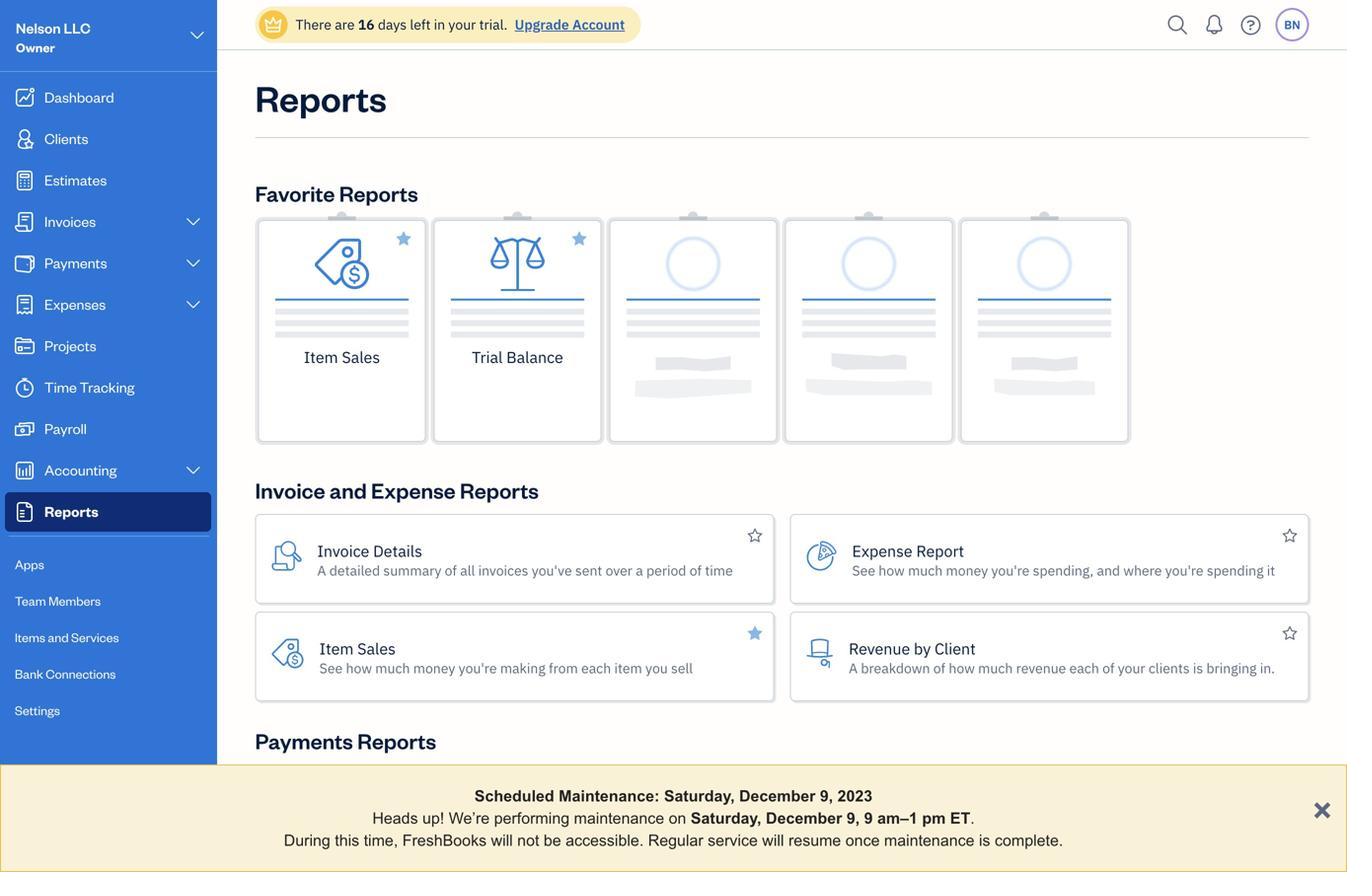 Task type: vqa. For each thing, say whether or not it's contained in the screenshot.
'a' in The Add Your First Client To Start Invoicing Like A Boss
no



Task type: locate. For each thing, give the bounding box(es) containing it.
making
[[500, 660, 546, 678]]

a left breakdown
[[849, 660, 858, 678]]

summary right detailed
[[383, 562, 442, 580]]

1 vertical spatial your
[[1118, 660, 1146, 678]]

am–1
[[878, 810, 918, 828]]

each inside revenue by client a breakdown of how much revenue each of your clients is bringing in.
[[1070, 660, 1100, 678]]

of
[[445, 562, 457, 580], [690, 562, 702, 580], [934, 660, 946, 678], [1103, 660, 1115, 678], [925, 813, 937, 831], [1249, 813, 1261, 831]]

payments inside payments collected a summary of all the payments you have collected over a period of time
[[851, 792, 921, 813]]

reports up aging
[[358, 727, 436, 755]]

how inside item sales see how much money you're making from each item you sell
[[346, 660, 372, 678]]

1 horizontal spatial summary
[[863, 813, 921, 831]]

a left 9
[[851, 813, 860, 831]]

1 horizontal spatial maintenance
[[885, 832, 975, 850]]

0 horizontal spatial is
[[979, 832, 991, 850]]

1 vertical spatial and
[[1097, 562, 1121, 580]]

0 vertical spatial is
[[1194, 660, 1204, 678]]

members
[[48, 593, 101, 609]]

0 vertical spatial your
[[449, 15, 476, 34]]

you left have
[[1046, 813, 1069, 831]]

2 horizontal spatial a
[[1195, 813, 1203, 831]]

are
[[335, 15, 355, 34], [456, 813, 476, 831]]

over
[[606, 562, 633, 580], [1165, 813, 1192, 831]]

clients inside revenue by client a breakdown of how much revenue each of your clients is bringing in.
[[1149, 660, 1190, 678]]

money inside item sales see how much money you're making from each item you sell
[[413, 660, 456, 678]]

to
[[592, 813, 605, 831]]

accounting
[[44, 461, 117, 479]]

upgrade account link
[[511, 15, 625, 34]]

a inside accounts aging find out which clients are taking a long time to pay
[[521, 813, 528, 831]]

1 horizontal spatial each
[[1070, 660, 1100, 678]]

collected
[[925, 792, 992, 813]]

pm
[[923, 810, 946, 828]]

spending,
[[1033, 562, 1094, 580]]

period right sent
[[647, 562, 687, 580]]

long
[[531, 813, 558, 831]]

the
[[958, 813, 978, 831]]

december
[[740, 788, 816, 806], [766, 810, 843, 828]]

payments collected a summary of all the payments you have collected over a period of time
[[851, 792, 1292, 831]]

payments for payments reports
[[255, 727, 353, 755]]

you've
[[532, 562, 572, 580]]

0 horizontal spatial will
[[491, 832, 513, 850]]

much up "by"
[[908, 562, 943, 580]]

trial
[[472, 347, 503, 368]]

are left 16
[[335, 15, 355, 34]]

notifications image
[[1199, 5, 1231, 44]]

1 horizontal spatial period
[[1206, 813, 1246, 831]]

over right sent
[[606, 562, 633, 580]]

trial balance link
[[431, 217, 605, 445]]

0 vertical spatial expense
[[371, 476, 456, 505]]

expense left report
[[853, 541, 913, 562]]

taking
[[479, 813, 517, 831]]

0 horizontal spatial a
[[521, 813, 528, 831]]

team
[[15, 593, 46, 609]]

1 vertical spatial clients
[[411, 813, 453, 831]]

and right items at the left
[[48, 629, 69, 646]]

1 vertical spatial you
[[1046, 813, 1069, 831]]

saturday, up on
[[664, 788, 735, 806]]

reports down there
[[255, 74, 387, 121]]

much inside item sales see how much money you're making from each item you sell
[[375, 660, 410, 678]]

1 vertical spatial all
[[940, 813, 955, 831]]

invoice inside invoice details a detailed summary of all invoices you've sent over a period of time
[[317, 541, 370, 562]]

1 vertical spatial maintenance
[[885, 832, 975, 850]]

1 horizontal spatial expense
[[853, 541, 913, 562]]

will right the service
[[763, 832, 784, 850]]

0 vertical spatial clients
[[1149, 660, 1190, 678]]

× dialog
[[0, 765, 1348, 873]]

is inside scheduled maintenance: saturday, december 9, 2023 heads up! we're performing maintenance on saturday, december 9, 9 am–1 pm et . during this time, freshbooks will not be accessible. regular service will resume once maintenance is complete.
[[979, 832, 991, 850]]

much for sales
[[375, 660, 410, 678]]

client image
[[13, 129, 37, 149]]

0 horizontal spatial how
[[346, 660, 372, 678]]

detailed
[[330, 562, 380, 580]]

search image
[[1163, 10, 1194, 40]]

you're right the where
[[1166, 562, 1204, 580]]

2 vertical spatial and
[[48, 629, 69, 646]]

0 vertical spatial item
[[304, 347, 338, 368]]

0 vertical spatial see
[[853, 562, 876, 580]]

money up client
[[946, 562, 989, 580]]

report image
[[13, 503, 37, 522]]

clients link
[[5, 119, 211, 159]]

payroll link
[[5, 410, 211, 449]]

0 vertical spatial summary
[[383, 562, 442, 580]]

which
[[371, 813, 408, 831]]

much inside revenue by client a breakdown of how much revenue each of your clients is bringing in.
[[979, 660, 1013, 678]]

of left et
[[925, 813, 937, 831]]

1 vertical spatial see
[[320, 660, 343, 678]]

trial balance
[[472, 347, 564, 368]]

how up payments reports
[[346, 660, 372, 678]]

0 horizontal spatial maintenance
[[574, 810, 665, 828]]

1 each from the left
[[582, 660, 611, 678]]

bank connections
[[15, 666, 116, 682]]

1 vertical spatial period
[[1206, 813, 1246, 831]]

each right revenue
[[1070, 660, 1100, 678]]

you're left 'spending,'
[[992, 562, 1030, 580]]

1 vertical spatial is
[[979, 832, 991, 850]]

your right revenue
[[1118, 660, 1146, 678]]

all left 'invoices'
[[460, 562, 475, 580]]

summary inside payments collected a summary of all the payments you have collected over a period of time
[[863, 813, 921, 831]]

a right collected
[[1195, 813, 1203, 831]]

accessible.
[[566, 832, 644, 850]]

how inside expense report see how much money you're spending, and where you're spending it
[[879, 562, 905, 580]]

aging
[[387, 792, 427, 813]]

2 each from the left
[[1070, 660, 1100, 678]]

1 vertical spatial expense
[[853, 541, 913, 562]]

breakdown
[[861, 660, 931, 678]]

0 horizontal spatial summary
[[383, 562, 442, 580]]

9,
[[820, 788, 833, 806], [847, 810, 860, 828]]

and left the where
[[1097, 562, 1121, 580]]

0 vertical spatial over
[[606, 562, 633, 580]]

expense image
[[13, 295, 37, 315]]

all left the
[[940, 813, 955, 831]]

a for invoice details
[[317, 562, 326, 580]]

clients up freshbooks
[[411, 813, 453, 831]]

0 horizontal spatial payments
[[44, 253, 107, 272]]

0 vertical spatial payments
[[44, 253, 107, 272]]

nelson
[[16, 18, 61, 37]]

all
[[460, 562, 475, 580], [940, 813, 955, 831]]

a up not
[[521, 813, 528, 831]]

pay
[[608, 813, 630, 831]]

each for revenue by client
[[1070, 660, 1100, 678]]

services
[[71, 629, 119, 646]]

1 horizontal spatial will
[[763, 832, 784, 850]]

0 vertical spatial period
[[647, 562, 687, 580]]

report
[[917, 541, 965, 562]]

much up payments reports
[[375, 660, 410, 678]]

0 vertical spatial all
[[460, 562, 475, 580]]

you inside payments collected a summary of all the payments you have collected over a period of time
[[1046, 813, 1069, 831]]

sales inside item sales see how much money you're making from each item you sell
[[358, 639, 396, 660]]

and up detailed
[[330, 476, 367, 505]]

chart image
[[13, 461, 37, 481]]

1 horizontal spatial much
[[908, 562, 943, 580]]

9, left 9
[[847, 810, 860, 828]]

1 horizontal spatial time
[[705, 562, 733, 580]]

is inside revenue by client a breakdown of how much revenue each of your clients is bringing in.
[[1194, 660, 1204, 678]]

see up payments reports
[[320, 660, 343, 678]]

1 vertical spatial december
[[766, 810, 843, 828]]

1 horizontal spatial are
[[456, 813, 476, 831]]

much right client
[[979, 660, 1013, 678]]

0 horizontal spatial you
[[646, 660, 668, 678]]

chevron large down image for invoices
[[184, 214, 202, 230]]

a inside invoice details a detailed summary of all invoices you've sent over a period of time
[[317, 562, 326, 580]]

of up sell
[[690, 562, 702, 580]]

how for item
[[346, 660, 372, 678]]

team members link
[[5, 585, 211, 619]]

reports link
[[5, 493, 211, 532]]

summary inside invoice details a detailed summary of all invoices you've sent over a period of time
[[383, 562, 442, 580]]

reports up star image
[[339, 179, 418, 207]]

1 vertical spatial money
[[413, 660, 456, 678]]

dashboard
[[44, 87, 114, 106]]

is down payments
[[979, 832, 991, 850]]

maintenance down pm
[[885, 832, 975, 850]]

× button
[[1314, 790, 1332, 827]]

money inside expense report see how much money you're spending, and where you're spending it
[[946, 562, 989, 580]]

1 vertical spatial summary
[[863, 813, 921, 831]]

1 horizontal spatial you
[[1046, 813, 1069, 831]]

0 horizontal spatial period
[[647, 562, 687, 580]]

item for item sales see how much money you're making from each item you sell
[[320, 639, 354, 660]]

1 vertical spatial are
[[456, 813, 476, 831]]

how right "by"
[[949, 660, 975, 678]]

have
[[1072, 813, 1101, 831]]

and inside expense report see how much money you're spending, and where you're spending it
[[1097, 562, 1121, 580]]

et
[[951, 810, 971, 828]]

you're inside item sales see how much money you're making from each item you sell
[[459, 660, 497, 678]]

chevron large down image
[[188, 24, 206, 47], [184, 214, 202, 230], [184, 256, 202, 272], [184, 463, 202, 479]]

saturday,
[[664, 788, 735, 806], [691, 810, 762, 828]]

0 horizontal spatial all
[[460, 562, 475, 580]]

and for expense
[[330, 476, 367, 505]]

bringing
[[1207, 660, 1257, 678]]

0 vertical spatial invoice
[[255, 476, 325, 505]]

estimates
[[44, 170, 107, 189]]

item inside item sales see how much money you're making from each item you sell
[[320, 639, 354, 660]]

see
[[853, 562, 876, 580], [320, 660, 343, 678]]

0 horizontal spatial over
[[606, 562, 633, 580]]

clients left bringing
[[1149, 660, 1190, 678]]

2 vertical spatial a
[[851, 813, 860, 831]]

0 vertical spatial you
[[646, 660, 668, 678]]

you left sell
[[646, 660, 668, 678]]

0 horizontal spatial clients
[[411, 813, 453, 831]]

1 horizontal spatial and
[[330, 476, 367, 505]]

1 horizontal spatial 9,
[[847, 810, 860, 828]]

9, left 2023
[[820, 788, 833, 806]]

1 vertical spatial sales
[[358, 639, 396, 660]]

a left detailed
[[317, 562, 326, 580]]

maintenance
[[574, 810, 665, 828], [885, 832, 975, 850]]

1 vertical spatial 9,
[[847, 810, 860, 828]]

payments up "once"
[[851, 792, 921, 813]]

0 horizontal spatial money
[[413, 660, 456, 678]]

1 horizontal spatial all
[[940, 813, 955, 831]]

details
[[373, 541, 422, 562]]

2 vertical spatial payments
[[851, 792, 921, 813]]

items
[[15, 629, 45, 646]]

see inside item sales see how much money you're making from each item you sell
[[320, 660, 343, 678]]

2 horizontal spatial payments
[[851, 792, 921, 813]]

1 horizontal spatial a
[[636, 562, 643, 580]]

reports down accounting
[[44, 502, 98, 521]]

1 horizontal spatial is
[[1194, 660, 1204, 678]]

over inside payments collected a summary of all the payments you have collected over a period of time
[[1165, 813, 1192, 831]]

days
[[378, 15, 407, 34]]

see inside expense report see how much money you're spending, and where you're spending it
[[853, 562, 876, 580]]

much for report
[[908, 562, 943, 580]]

are up freshbooks
[[456, 813, 476, 831]]

and inside 'link'
[[48, 629, 69, 646]]

item
[[304, 347, 338, 368], [320, 639, 354, 660]]

payments up expenses
[[44, 253, 107, 272]]

2 will from the left
[[763, 832, 784, 850]]

0 horizontal spatial time
[[561, 813, 589, 831]]

0 vertical spatial december
[[740, 788, 816, 806]]

0 horizontal spatial each
[[582, 660, 611, 678]]

item sales
[[304, 347, 380, 368]]

update favorite status for expense report image
[[1283, 524, 1298, 548]]

1 vertical spatial item
[[320, 639, 354, 660]]

reports
[[255, 74, 387, 121], [339, 179, 418, 207], [460, 476, 539, 505], [44, 502, 98, 521], [358, 727, 436, 755]]

1 horizontal spatial money
[[946, 562, 989, 580]]

you're left making
[[459, 660, 497, 678]]

see left report
[[853, 562, 876, 580]]

1 vertical spatial over
[[1165, 813, 1192, 831]]

clients inside accounts aging find out which clients are taking a long time to pay
[[411, 813, 453, 831]]

0 vertical spatial are
[[335, 15, 355, 34]]

your right in
[[449, 15, 476, 34]]

0 horizontal spatial much
[[375, 660, 410, 678]]

how left report
[[879, 562, 905, 580]]

1 horizontal spatial your
[[1118, 660, 1146, 678]]

0 horizontal spatial 9,
[[820, 788, 833, 806]]

0 vertical spatial a
[[317, 562, 326, 580]]

item
[[615, 660, 643, 678]]

0 horizontal spatial are
[[335, 15, 355, 34]]

of right revenue
[[1103, 660, 1115, 678]]

there
[[296, 15, 332, 34]]

you
[[646, 660, 668, 678], [1046, 813, 1069, 831]]

a
[[317, 562, 326, 580], [849, 660, 858, 678], [851, 813, 860, 831]]

0 horizontal spatial you're
[[459, 660, 497, 678]]

update favorite status for accounts aging image
[[748, 775, 763, 799]]

over right collected
[[1165, 813, 1192, 831]]

much inside expense report see how much money you're spending, and where you're spending it
[[908, 562, 943, 580]]

0 horizontal spatial and
[[48, 629, 69, 646]]

0 horizontal spatial expense
[[371, 476, 456, 505]]

1 vertical spatial a
[[849, 660, 858, 678]]

2 horizontal spatial much
[[979, 660, 1013, 678]]

all inside invoice details a detailed summary of all invoices you've sent over a period of time
[[460, 562, 475, 580]]

chevron large down image inside invoices link
[[184, 214, 202, 230]]

0 vertical spatial saturday,
[[664, 788, 735, 806]]

bn button
[[1276, 8, 1310, 41]]

saturday, up the service
[[691, 810, 762, 828]]

0 horizontal spatial see
[[320, 660, 343, 678]]

resume
[[789, 832, 842, 850]]

money left making
[[413, 660, 456, 678]]

1 horizontal spatial how
[[879, 562, 905, 580]]

1 horizontal spatial over
[[1165, 813, 1192, 831]]

period inside payments collected a summary of all the payments you have collected over a period of time
[[1206, 813, 1246, 831]]

time
[[705, 562, 733, 580], [561, 813, 589, 831], [1264, 813, 1292, 831]]

star image
[[397, 227, 411, 251]]

time,
[[364, 832, 398, 850]]

2 horizontal spatial you're
[[1166, 562, 1204, 580]]

1 vertical spatial payments
[[255, 727, 353, 755]]

0 vertical spatial and
[[330, 476, 367, 505]]

account
[[573, 15, 625, 34]]

period
[[647, 562, 687, 580], [1206, 813, 1246, 831]]

is left bringing
[[1194, 660, 1204, 678]]

a
[[636, 562, 643, 580], [521, 813, 528, 831], [1195, 813, 1203, 831]]

1 will from the left
[[491, 832, 513, 850]]

period right collected
[[1206, 813, 1246, 831]]

payments inside the main element
[[44, 253, 107, 272]]

a inside payments collected a summary of all the payments you have collected over a period of time
[[851, 813, 860, 831]]

expense up details
[[371, 476, 456, 505]]

update favorite status for revenue by client image
[[1283, 622, 1298, 646]]

item inside item sales link
[[304, 347, 338, 368]]

chevron large down image
[[184, 297, 202, 313]]

trial.
[[479, 15, 508, 34]]

settings
[[15, 703, 60, 719]]

0 vertical spatial 9,
[[820, 788, 833, 806]]

is
[[1194, 660, 1204, 678], [979, 832, 991, 850]]

maintenance down the maintenance:
[[574, 810, 665, 828]]

2023
[[838, 788, 873, 806]]

each left item on the left bottom of page
[[582, 660, 611, 678]]

on
[[669, 810, 687, 828]]

invoice
[[255, 476, 325, 505], [317, 541, 370, 562]]

you inside item sales see how much money you're making from each item you sell
[[646, 660, 668, 678]]

summary up "once"
[[863, 813, 921, 831]]

a right sent
[[636, 562, 643, 580]]

2 horizontal spatial how
[[949, 660, 975, 678]]

each inside item sales see how much money you're making from each item you sell
[[582, 660, 611, 678]]

0 horizontal spatial your
[[449, 15, 476, 34]]

1 horizontal spatial clients
[[1149, 660, 1190, 678]]

1 horizontal spatial see
[[853, 562, 876, 580]]

0 vertical spatial money
[[946, 562, 989, 580]]

chevron large down image for accounting
[[184, 463, 202, 479]]

will down taking
[[491, 832, 513, 850]]

and
[[330, 476, 367, 505], [1097, 562, 1121, 580], [48, 629, 69, 646]]

1 vertical spatial invoice
[[317, 541, 370, 562]]

1 horizontal spatial you're
[[992, 562, 1030, 580]]

see for expense report
[[853, 562, 876, 580]]

1 horizontal spatial payments
[[255, 727, 353, 755]]

connections
[[46, 666, 116, 682]]

0 vertical spatial sales
[[342, 347, 380, 368]]

2 horizontal spatial time
[[1264, 813, 1292, 831]]

2 horizontal spatial and
[[1097, 562, 1121, 580]]

payments up accounts
[[255, 727, 353, 755]]



Task type: describe. For each thing, give the bounding box(es) containing it.
service
[[708, 832, 758, 850]]

items and services
[[15, 629, 119, 646]]

a inside invoice details a detailed summary of all invoices you've sent over a period of time
[[636, 562, 643, 580]]

item for item sales
[[304, 347, 338, 368]]

go to help image
[[1236, 10, 1267, 40]]

tracking
[[80, 378, 135, 396]]

revenue
[[1017, 660, 1067, 678]]

time tracking link
[[5, 368, 211, 408]]

invoices link
[[5, 202, 211, 242]]

dashboard link
[[5, 78, 211, 117]]

invoices
[[478, 562, 529, 580]]

star image
[[572, 227, 587, 251]]

expenses
[[44, 295, 106, 313]]

money for report
[[946, 562, 989, 580]]

chevron large down image for payments
[[184, 256, 202, 272]]

projects link
[[5, 327, 211, 366]]

bank connections link
[[5, 658, 211, 692]]

a inside revenue by client a breakdown of how much revenue each of your clients is bringing in.
[[849, 660, 858, 678]]

invoice image
[[13, 212, 37, 232]]

payment image
[[13, 254, 37, 273]]

all inside payments collected a summary of all the payments you have collected over a period of time
[[940, 813, 955, 831]]

bn
[[1285, 17, 1301, 33]]

apps
[[15, 556, 44, 573]]

invoice for invoice details a detailed summary of all invoices you've sent over a period of time
[[317, 541, 370, 562]]

item sales see how much money you're making from each item you sell
[[320, 639, 693, 678]]

payments reports
[[255, 727, 436, 755]]

expenses link
[[5, 285, 211, 325]]

how inside revenue by client a breakdown of how much revenue each of your clients is bringing in.
[[949, 660, 975, 678]]

by
[[914, 639, 931, 660]]

balance
[[507, 347, 564, 368]]

freshbooks
[[403, 832, 487, 850]]

not
[[518, 832, 540, 850]]

client
[[935, 639, 976, 660]]

left
[[410, 15, 431, 34]]

each for item sales
[[582, 660, 611, 678]]

invoice and expense reports
[[255, 476, 539, 505]]

accounts aging find out which clients are taking a long time to pay
[[317, 792, 630, 831]]

payments for payments
[[44, 253, 107, 272]]

of right "by"
[[934, 660, 946, 678]]

payments for payments collected a summary of all the payments you have collected over a period of time
[[851, 792, 921, 813]]

favorite reports
[[255, 179, 418, 207]]

payroll
[[44, 419, 87, 438]]

payments link
[[5, 244, 211, 283]]

spending
[[1207, 562, 1264, 580]]

your inside revenue by client a breakdown of how much revenue each of your clients is bringing in.
[[1118, 660, 1146, 678]]

in
[[434, 15, 445, 34]]

in.
[[1261, 660, 1276, 678]]

sales for item sales
[[342, 347, 380, 368]]

accounting link
[[5, 451, 211, 491]]

settings link
[[5, 694, 211, 729]]

period inside invoice details a detailed summary of all invoices you've sent over a period of time
[[647, 562, 687, 580]]

regular
[[648, 832, 704, 850]]

time inside invoice details a detailed summary of all invoices you've sent over a period of time
[[705, 562, 733, 580]]

up!
[[423, 810, 445, 828]]

from
[[549, 660, 578, 678]]

sent
[[576, 562, 603, 580]]

over inside invoice details a detailed summary of all invoices you've sent over a period of time
[[606, 562, 633, 580]]

during
[[284, 832, 331, 850]]

and for services
[[48, 629, 69, 646]]

collected
[[1105, 813, 1162, 831]]

estimates link
[[5, 161, 211, 200]]

owner
[[16, 39, 55, 55]]

dashboard image
[[13, 88, 37, 108]]

invoices
[[44, 212, 96, 231]]

update favorite status for item sales image
[[748, 622, 763, 646]]

money for sales
[[413, 660, 456, 678]]

timer image
[[13, 378, 37, 398]]

are inside accounts aging find out which clients are taking a long time to pay
[[456, 813, 476, 831]]

payments
[[982, 813, 1043, 831]]

invoice details a detailed summary of all invoices you've sent over a period of time
[[317, 541, 733, 580]]

scheduled maintenance: saturday, december 9, 2023 heads up! we're performing maintenance on saturday, december 9, 9 am–1 pm et . during this time, freshbooks will not be accessible. regular service will resume once maintenance is complete.
[[284, 788, 1064, 850]]

reports up invoice details a detailed summary of all invoices you've sent over a period of time on the bottom of page
[[460, 476, 539, 505]]

crown image
[[263, 14, 284, 35]]

16
[[358, 15, 375, 34]]

invoice for invoice and expense reports
[[255, 476, 325, 505]]

this
[[335, 832, 360, 850]]

time inside payments collected a summary of all the payments you have collected over a period of time
[[1264, 813, 1292, 831]]

you're for sales
[[459, 660, 497, 678]]

9
[[865, 810, 873, 828]]

expense inside expense report see how much money you're spending, and where you're spending it
[[853, 541, 913, 562]]

you're for report
[[992, 562, 1030, 580]]

items and services link
[[5, 621, 211, 656]]

project image
[[13, 337, 37, 356]]

how for expense
[[879, 562, 905, 580]]

find
[[317, 813, 344, 831]]

time inside accounts aging find out which clients are taking a long time to pay
[[561, 813, 589, 831]]

0 vertical spatial maintenance
[[574, 810, 665, 828]]

apps link
[[5, 548, 211, 583]]

1 vertical spatial saturday,
[[691, 810, 762, 828]]

expense report see how much money you're spending, and where you're spending it
[[853, 541, 1276, 580]]

clients
[[44, 129, 88, 148]]

scheduled
[[475, 788, 555, 806]]

performing
[[494, 810, 570, 828]]

update favorite status for invoice details image
[[748, 524, 763, 548]]

once
[[846, 832, 880, 850]]

upgrade
[[515, 15, 569, 34]]

of left 'invoices'
[[445, 562, 457, 580]]

time tracking
[[44, 378, 135, 396]]

reports inside the main element
[[44, 502, 98, 521]]

of left × "button"
[[1249, 813, 1261, 831]]

item sales link
[[255, 217, 429, 445]]

see for item sales
[[320, 660, 343, 678]]

where
[[1124, 562, 1163, 580]]

estimate image
[[13, 171, 37, 191]]

we're
[[449, 810, 490, 828]]

sales for item sales see how much money you're making from each item you sell
[[358, 639, 396, 660]]

favorite
[[255, 179, 335, 207]]

revenue by client a breakdown of how much revenue each of your clients is bringing in.
[[849, 639, 1276, 678]]

team members
[[15, 593, 101, 609]]

it
[[1268, 562, 1276, 580]]

money image
[[13, 420, 37, 439]]

×
[[1314, 790, 1332, 827]]

time
[[44, 378, 77, 396]]

a inside payments collected a summary of all the payments you have collected over a period of time
[[1195, 813, 1203, 831]]

a for payments collected
[[851, 813, 860, 831]]

bank
[[15, 666, 43, 682]]

main element
[[0, 0, 267, 873]]



